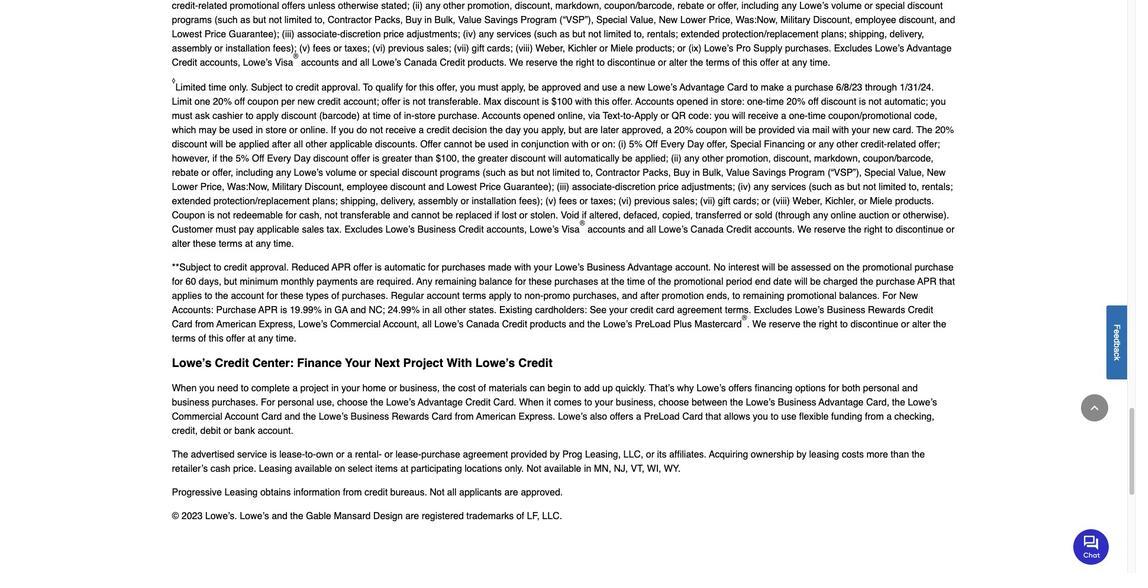 Task type: vqa. For each thing, say whether or not it's contained in the screenshot.
chevron right icon for the Wall Art & Décor link
no



Task type: describe. For each thing, give the bounding box(es) containing it.
0 horizontal spatial when
[[172, 383, 197, 394]]

participating
[[411, 464, 462, 474]]

credit up minimum
[[224, 262, 247, 273]]

to left add
[[574, 383, 582, 394]]

a left project
[[293, 383, 298, 394]]

your right see
[[609, 305, 628, 316]]

advantage inside **subject to credit approval. reduced apr offer is automatic for purchases made with your lowe's business advantage account. no interest will be assessed on the promotional purchase for 60 days, but minimum monthly payments are required. any remaining balance for these purchases at the time of the promotional period end date will be charged the purchase apr that applies to the account for these types of purchases. regular account terms apply to non-promo purchases, and after promotion ends, to remaining promotional balances. for new accounts: purchase apr is 19.99% in ga and nc; 24.99% in all other states. existing cardholders: see your credit card agreement terms. excludes lowe's business rewards credit card from american express, lowe's commercial account, all lowe's canada credit products and the lowe's preload plus mastercard
[[628, 262, 673, 273]]

19.99%
[[290, 305, 322, 316]]

0 vertical spatial off
[[646, 139, 658, 150]]

2 lease- from the left
[[396, 449, 421, 460]]

mastercard
[[695, 319, 742, 330]]

account. inside when you need to complete a project in your home or business, the cost of materials can begin to add up quickly. that's why lowe's offers financing options for both personal and business purchases. for personal use, choose the lowe's advantage credit card. when it comes to your business, choose between the lowe's business advantage card, the lowe's commercial account card and the lowe's business rewards card from american express. lowe's also offers a preload card that allows you to use flexible funding from a checking, credit, debit or bank account.
[[258, 426, 294, 436]]

store:
[[721, 97, 745, 107]]

price
[[480, 182, 501, 193]]

why
[[677, 383, 694, 394]]

than inside the advertised service is lease-to-own or a rental- or lease-purchase agreement provided by prog leasing, llc, or its affiliates. acquiring ownership by leasing costs more than the retailer's cash price. leasing available on select items at participating locations only. not available in mn, nj, vt, wi, wy.
[[891, 449, 910, 460]]

not right do
[[370, 125, 383, 136]]

rewards inside **subject to credit approval. reduced apr offer is automatic for purchases made with your lowe's business advantage account. no interest will be assessed on the promotional purchase for 60 days, but minimum monthly payments are required. any remaining balance for these purchases at the time of the promotional period end date will be charged the purchase apr that applies to the account for these types of purchases. regular account terms apply to non-promo purchases, and after promotion ends, to remaining promotional balances. for new accounts: purchase apr is 19.99% in ga and nc; 24.99% in all other states. existing cardholders: see your credit card agreement terms. excludes lowe's business rewards credit card from american express, lowe's commercial account, all lowe's canada credit products and the lowe's preload plus mastercard
[[868, 305, 906, 316]]

24.99%
[[388, 305, 420, 316]]

these inside ® accounts and all lowe's canada credit accounts. we reserve the right to discontinue or alter these terms at any time.
[[193, 239, 216, 249]]

2 vertical spatial apr
[[259, 305, 278, 316]]

® . we reserve the right to discontinue or alter the terms of this offer at any time.
[[172, 314, 947, 344]]

lowe's up with
[[434, 319, 464, 330]]

to up existing
[[514, 291, 522, 301]]

all right the 24.99%
[[433, 305, 442, 316]]

your left home
[[342, 383, 360, 394]]

on inside **subject to credit approval. reduced apr offer is automatic for purchases made with your lowe's business advantage account. no interest will be assessed on the promotional purchase for 60 days, but minimum monthly payments are required. any remaining balance for these purchases at the time of the promotional period end date will be charged the purchase apr that applies to the account for these types of purchases. regular account terms apply to non-promo purchases, and after promotion ends, to remaining promotional balances. for new accounts: purchase apr is 19.99% in ga and nc; 24.99% in all other states. existing cardholders: see your credit card agreement terms. excludes lowe's business rewards credit card from american express, lowe's commercial account, all lowe's canada credit products and the lowe's preload plus mastercard
[[834, 262, 844, 273]]

2 vertical spatial offer,
[[213, 168, 233, 178]]

1 horizontal spatial purchases
[[555, 277, 598, 287]]

mail
[[813, 125, 830, 136]]

a down quickly.
[[636, 412, 642, 422]]

use inside ◊ limited time only. subject to credit approval. to qualify for this offer, you must apply, be approved and use a new lowe's advantage card to make a purchase 6/8/23 through 1/31/24. limit one 20% off coupon per new credit account; offer is not transferable. max discount is $100 with this offer. accounts opened in store: one-time 20% off discount is not automatic; you must ask cashier to apply discount (barcode) at time of in-store purchase. accounts opened online, via text-to-apply or qr code: you will receive a one-time coupon/promotional code, which may be used in store or online. if you do not receive a credit decision the day you apply, but are later approved, a 20% coupon will be provided via mail with your new card. the 20% discount will be applied after all other applicable discounts. offer cannot be used in conjunction with or on: (i) 5% off every day offer, special financing or any other credit-related offer; however, if the 5% off every day discount offer is greater than $100, the greater discount will automatically be applied; (ii) any other promotion, discount, markdown, coupon/barcode, rebate or offer, including any lowe's volume or special discount programs (such as but not limited to, contractor packs, buy in bulk, value savings program ("vsp"), special value, new lower price, was:now, military discount, employee discount and lowest price guarantee); (iii) associate-discretion price adjustments; (iv) any services (such as but not limited to, rentals; extended protection/replacement plans; shipping, delivery, assembly or installation fees); (v) fees or taxes; (vi) previous sales; (vii) gift cards; or (viii) weber, kichler, or miele products. coupon is not redeemable for cash, not transferable and cannot be replaced if lost or stolen. void if altered, defaced, copied, transferred or sold (through any online auction or otherwise). customer must pay applicable sales tax. excludes lowe's business credit accounts, lowe's visa
[[602, 82, 618, 93]]

reserve inside "® . we reserve the right to discontinue or alter the terms of this offer at any time."
[[769, 319, 801, 330]]

0 horizontal spatial every
[[267, 154, 291, 164]]

existing
[[499, 305, 533, 316]]

military
[[272, 182, 302, 193]]

credit-
[[861, 139, 887, 150]]

packs,
[[643, 168, 671, 178]]

to up per
[[285, 82, 293, 93]]

the inside ◊ limited time only. subject to credit approval. to qualify for this offer, you must apply, be approved and use a new lowe's advantage card to make a purchase 6/8/23 through 1/31/24. limit one 20% off coupon per new credit account; offer is not transferable. max discount is $100 with this offer. accounts opened in store: one-time 20% off discount is not automatic; you must ask cashier to apply discount (barcode) at time of in-store purchase. accounts opened online, via text-to-apply or qr code: you will receive a one-time coupon/promotional code, which may be used in store or online. if you do not receive a credit decision the day you apply, but are later approved, a 20% coupon will be provided via mail with your new card. the 20% discount will be applied after all other applicable discounts. offer cannot be used in conjunction with or on: (i) 5% off every day offer, special financing or any other credit-related offer; however, if the 5% off every day discount offer is greater than $100, the greater discount will automatically be applied; (ii) any other promotion, discount, markdown, coupon/barcode, rebate or offer, including any lowe's volume or special discount programs (such as but not limited to, contractor packs, buy in bulk, value savings program ("vsp"), special value, new lower price, was:now, military discount, employee discount and lowest price guarantee); (iii) associate-discretion price adjustments; (iv) any services (such as but not limited to, rentals; extended protection/replacement plans; shipping, delivery, assembly or installation fees); (v) fees or taxes; (vi) previous sales; (vii) gift cards; or (viii) weber, kichler, or miele products. coupon is not redeemable for cash, not transferable and cannot be replaced if lost or stolen. void if altered, defaced, copied, transferred or sold (through any online auction or otherwise). customer must pay applicable sales tax. excludes lowe's business credit accounts, lowe's visa
[[917, 125, 933, 136]]

limited
[[175, 82, 206, 93]]

1 horizontal spatial store
[[415, 111, 436, 122]]

approval. inside ◊ limited time only. subject to credit approval. to qualify for this offer, you must apply, be approved and use a new lowe's advantage card to make a purchase 6/8/23 through 1/31/24. limit one 20% off coupon per new credit account; offer is not transferable. max discount is $100 with this offer. accounts opened in store: one-time 20% off discount is not automatic; you must ask cashier to apply discount (barcode) at time of in-store purchase. accounts opened online, via text-to-apply or qr code: you will receive a one-time coupon/promotional code, which may be used in store or online. if you do not receive a credit decision the day you apply, but are later approved, a 20% coupon will be provided via mail with your new card. the 20% discount will be applied after all other applicable discounts. offer cannot be used in conjunction with or on: (i) 5% off every day offer, special financing or any other credit-related offer; however, if the 5% off every day discount offer is greater than $100, the greater discount will automatically be applied; (ii) any other promotion, discount, markdown, coupon/barcode, rebate or offer, including any lowe's volume or special discount programs (such as but not limited to, contractor packs, buy in bulk, value savings program ("vsp"), special value, new lower price, was:now, military discount, employee discount and lowest price guarantee); (iii) associate-discretion price adjustments; (iv) any services (such as but not limited to, rentals; extended protection/replacement plans; shipping, delivery, assembly or installation fees); (v) fees or taxes; (vi) previous sales; (vii) gift cards; or (viii) weber, kichler, or miele products. coupon is not redeemable for cash, not transferable and cannot be replaced if lost or stolen. void if altered, defaced, copied, transferred or sold (through any online auction or otherwise). customer must pay applicable sales tax. excludes lowe's business credit accounts, lowe's visa
[[322, 82, 361, 93]]

card down complete
[[261, 412, 282, 422]]

discount down per
[[281, 111, 317, 122]]

1 vertical spatial when
[[519, 397, 544, 408]]

at inside ® accounts and all lowe's canada credit accounts. we reserve the right to discontinue or alter these terms at any time.
[[245, 239, 253, 249]]

discount up delivery,
[[391, 182, 426, 193]]

be down the assessed
[[811, 277, 821, 287]]

that inside when you need to complete a project in your home or business, the cost of materials can begin to add up quickly. that's why lowe's offers financing options for both personal and business purchases. for personal use, choose the lowe's advantage credit card. when it comes to your business, choose between the lowe's business advantage card, the lowe's commercial account card and the lowe's business rewards card from american express. lowe's also offers a preload card that allows you to use flexible funding from a checking, credit, debit or bank account.
[[706, 412, 722, 422]]

auction
[[859, 210, 890, 221]]

0 vertical spatial coupon
[[248, 97, 279, 107]]

and down "cardholders:"
[[569, 319, 585, 330]]

for right qualify
[[406, 82, 417, 93]]

accounts for products.
[[301, 57, 339, 68]]

credit inside when you need to complete a project in your home or business, the cost of materials can begin to add up quickly. that's why lowe's offers financing options for both personal and business purchases. for personal use, choose the lowe's advantage credit card. when it comes to your business, choose between the lowe's business advantage card, the lowe's commercial account card and the lowe's business rewards card from american express. lowe's also offers a preload card that allows you to use flexible funding from a checking, credit, debit or bank account.
[[466, 397, 491, 408]]

commercial inside when you need to complete a project in your home or business, the cost of materials can begin to add up quickly. that's why lowe's offers financing options for both personal and business purchases. for personal use, choose the lowe's advantage credit card. when it comes to your business, choose between the lowe's business advantage card, the lowe's commercial account card and the lowe's business rewards card from american express. lowe's also offers a preload card that allows you to use flexible funding from a checking, credit, debit or bank account.
[[172, 412, 222, 422]]

acquiring
[[709, 449, 748, 460]]

1 horizontal spatial must
[[216, 225, 236, 235]]

0 horizontal spatial purchases
[[442, 262, 486, 273]]

0 vertical spatial applicable
[[330, 139, 373, 150]]

all inside ® accounts and all lowe's canada credit accounts. we reserve the right to discontinue or alter these terms at any time.
[[647, 225, 656, 235]]

lowe's down comes
[[558, 412, 588, 422]]

own
[[316, 449, 334, 460]]

and down obtains
[[272, 511, 288, 522]]

0 horizontal spatial used
[[233, 125, 253, 136]]

transferred
[[696, 210, 742, 221]]

credit inside ® accounts and all lowe's canada credit products. we reserve the right to discontinue or alter the terms of this offer at any time.
[[440, 57, 465, 68]]

you up code,
[[931, 97, 946, 107]]

right inside "® . we reserve the right to discontinue or alter the terms of this offer at any time."
[[819, 319, 838, 330]]

from inside **subject to credit approval. reduced apr offer is automatic for purchases made with your lowe's business advantage account. no interest will be assessed on the promotional purchase for 60 days, but minimum monthly payments are required. any remaining balance for these purchases at the time of the promotional period end date will be charged the purchase apr that applies to the account for these types of purchases. regular account terms apply to non-promo purchases, and after promotion ends, to remaining promotional balances. for new accounts: purchase apr is 19.99% in ga and nc; 24.99% in all other states. existing cardholders: see your credit card agreement terms. excludes lowe's business rewards credit card from american express, lowe's commercial account, all lowe's canada credit products and the lowe's preload plus mastercard
[[195, 319, 214, 330]]

offer inside **subject to credit approval. reduced apr offer is automatic for purchases made with your lowe's business advantage account. no interest will be assessed on the promotional purchase for 60 days, but minimum monthly payments are required. any remaining balance for these purchases at the time of the promotional period end date will be charged the purchase apr that applies to the account for these types of purchases. regular account terms apply to non-promo purchases, and after promotion ends, to remaining promotional balances. for new accounts: purchase apr is 19.99% in ga and nc; 24.99% in all other states. existing cardholders: see your credit card agreement terms. excludes lowe's business rewards credit card from american express, lowe's commercial account, all lowe's canada credit products and the lowe's preload plus mastercard
[[354, 262, 372, 273]]

subject
[[251, 82, 283, 93]]

next
[[374, 357, 400, 370]]

make
[[761, 82, 784, 93]]

1 available from the left
[[295, 464, 332, 474]]

to down the days,
[[205, 291, 213, 301]]

of inside ◊ limited time only. subject to credit approval. to qualify for this offer, you must apply, be approved and use a new lowe's advantage card to make a purchase 6/8/23 through 1/31/24. limit one 20% off coupon per new credit account; offer is not transferable. max discount is $100 with this offer. accounts opened in store: one-time 20% off discount is not automatic; you must ask cashier to apply discount (barcode) at time of in-store purchase. accounts opened online, via text-to-apply or qr code: you will receive a one-time coupon/promotional code, which may be used in store or online. if you do not receive a credit decision the day you apply, but are later approved, a 20% coupon will be provided via mail with your new card. the 20% discount will be applied after all other applicable discounts. offer cannot be used in conjunction with or on: (i) 5% off every day offer, special financing or any other credit-related offer; however, if the 5% off every day discount offer is greater than $100, the greater discount will automatically be applied; (ii) any other promotion, discount, markdown, coupon/barcode, rebate or offer, including any lowe's volume or special discount programs (such as but not limited to, contractor packs, buy in bulk, value savings program ("vsp"), special value, new lower price, was:now, military discount, employee discount and lowest price guarantee); (iii) associate-discretion price adjustments; (iv) any services (such as but not limited to, rentals; extended protection/replacement plans; shipping, delivery, assembly or installation fees); (v) fees or taxes; (vi) previous sales; (vii) gift cards; or (viii) weber, kichler, or miele products. coupon is not redeemable for cash, not transferable and cannot be replaced if lost or stolen. void if altered, defaced, copied, transferred or sold (through any online auction or otherwise). customer must pay applicable sales tax. excludes lowe's business credit accounts, lowe's visa
[[394, 111, 401, 122]]

lowe's down financing
[[746, 397, 776, 408]]

business up 'purchases,' on the bottom right of the page
[[587, 262, 625, 273]]

monthly
[[281, 277, 314, 287]]

a inside the advertised service is lease-to-own or a rental- or lease-purchase agreement provided by prog leasing, llc, or its affiliates. acquiring ownership by leasing costs more than the retailer's cash price. leasing available on select items at participating locations only. not available in mn, nj, vt, wi, wy.
[[347, 449, 353, 460]]

to- inside ◊ limited time only. subject to credit approval. to qualify for this offer, you must apply, be approved and use a new lowe's advantage card to make a purchase 6/8/23 through 1/31/24. limit one 20% off coupon per new credit account; offer is not transferable. max discount is $100 with this offer. accounts opened in store: one-time 20% off discount is not automatic; you must ask cashier to apply discount (barcode) at time of in-store purchase. accounts opened online, via text-to-apply or qr code: you will receive a one-time coupon/promotional code, which may be used in store or online. if you do not receive a credit decision the day you apply, but are later approved, a 20% coupon will be provided via mail with your new card. the 20% discount will be applied after all other applicable discounts. offer cannot be used in conjunction with or on: (i) 5% off every day offer, special financing or any other credit-related offer; however, if the 5% off every day discount offer is greater than $100, the greater discount will automatically be applied; (ii) any other promotion, discount, markdown, coupon/barcode, rebate or offer, including any lowe's volume or special discount programs (such as but not limited to, contractor packs, buy in bulk, value savings program ("vsp"), special value, new lower price, was:now, military discount, employee discount and lowest price guarantee); (iii) associate-discretion price adjustments; (iv) any services (such as but not limited to, rentals; extended protection/replacement plans; shipping, delivery, assembly or installation fees); (v) fees or taxes; (vi) previous sales; (vii) gift cards; or (viii) weber, kichler, or miele products. coupon is not redeemable for cash, not transferable and cannot be replaced if lost or stolen. void if altered, defaced, copied, transferred or sold (through any online auction or otherwise). customer must pay applicable sales tax. excludes lowe's business credit accounts, lowe's visa
[[624, 111, 635, 122]]

("vsp"),
[[828, 168, 862, 178]]

all right account,
[[422, 319, 432, 330]]

2 account from the left
[[427, 291, 460, 301]]

commercial inside **subject to credit approval. reduced apr offer is automatic for purchases made with your lowe's business advantage account. no interest will be assessed on the promotional purchase for 60 days, but minimum monthly payments are required. any remaining balance for these purchases at the time of the promotional period end date will be charged the purchase apr that applies to the account for these types of purchases. regular account terms apply to non-promo purchases, and after promotion ends, to remaining promotional balances. for new accounts: purchase apr is 19.99% in ga and nc; 24.99% in all other states. existing cardholders: see your credit card agreement terms. excludes lowe's business rewards credit card from american express, lowe's commercial account, all lowe's canada credit products and the lowe's preload plus mastercard
[[330, 319, 381, 330]]

0 vertical spatial apply,
[[501, 82, 526, 93]]

to down add
[[585, 397, 592, 408]]

in left 'ga'
[[325, 305, 332, 316]]

0 vertical spatial 5%
[[629, 139, 643, 150]]

discontinue for accounts.
[[896, 225, 944, 235]]

related
[[887, 139, 916, 150]]

1 choose from the left
[[337, 397, 368, 408]]

credit,
[[172, 426, 198, 436]]

american inside **subject to credit approval. reduced apr offer is automatic for purchases made with your lowe's business advantage account. no interest will be assessed on the promotional purchase for 60 days, but minimum monthly payments are required. any remaining balance for these purchases at the time of the promotional period end date will be charged the purchase apr that applies to the account for these types of purchases. regular account terms apply to non-promo purchases, and after promotion ends, to remaining promotional balances. for new accounts: purchase apr is 19.99% in ga and nc; 24.99% in all other states. existing cardholders: see your credit card agreement terms. excludes lowe's business rewards credit card from american express, lowe's commercial account, all lowe's canada credit products and the lowe's preload plus mastercard
[[216, 319, 256, 330]]

business down options
[[778, 397, 817, 408]]

altered,
[[590, 210, 621, 221]]

0 vertical spatial remaining
[[435, 277, 477, 287]]

1 horizontal spatial used
[[488, 139, 509, 150]]

1 vertical spatial must
[[172, 111, 192, 122]]

to- inside the advertised service is lease-to-own or a rental- or lease-purchase agreement provided by prog leasing, llc, or its affiliates. acquiring ownership by leasing costs more than the retailer's cash price. leasing available on select items at participating locations only. not available in mn, nj, vt, wi, wy.
[[305, 449, 316, 460]]

not up 'coupon/promotional'
[[869, 97, 882, 107]]

are down bureaus.
[[406, 511, 419, 522]]

you up 'transferable.'
[[460, 82, 476, 93]]

with right mail
[[833, 125, 849, 136]]

1 vertical spatial limited
[[879, 182, 906, 193]]

costs
[[842, 449, 864, 460]]

select
[[348, 464, 373, 474]]

and right 'purchases,' on the bottom right of the page
[[622, 291, 638, 301]]

1 vertical spatial promotional
[[674, 277, 724, 287]]

purchases. inside when you need to complete a project in your home or business, the cost of materials can begin to add up quickly. that's why lowe's offers financing options for both personal and business purchases. for personal use, choose the lowe's advantage credit card. when it comes to your business, choose between the lowe's business advantage card, the lowe's commercial account card and the lowe's business rewards card from american express. lowe's also offers a preload card that allows you to use flexible funding from a checking, credit, debit or bank account.
[[212, 397, 258, 408]]

you right allows
[[753, 412, 768, 422]]

in right buy at the top right of page
[[693, 168, 700, 178]]

from down the card,
[[865, 412, 884, 422]]

0 vertical spatial (such
[[483, 168, 506, 178]]

for left 60
[[172, 277, 183, 287]]

0 horizontal spatial if
[[213, 154, 217, 164]]

discount up however,
[[172, 139, 207, 150]]

a down qr
[[667, 125, 672, 136]]

affiliates.
[[669, 449, 707, 460]]

to up terms.
[[733, 291, 741, 301]]

1 horizontal spatial every
[[661, 139, 685, 150]]

® accounts and all lowe's canada credit products. we reserve the right to discontinue or alter the terms of this offer at any time.
[[293, 52, 831, 68]]

and right 'ga'
[[350, 305, 366, 316]]

copied,
[[663, 210, 693, 221]]

one
[[195, 97, 210, 107]]

0 horizontal spatial cannot
[[412, 210, 440, 221]]

1 horizontal spatial cannot
[[444, 139, 472, 150]]

provided inside the advertised service is lease-to-own or a rental- or lease-purchase agreement provided by prog leasing, llc, or its affiliates. acquiring ownership by leasing costs more than the retailer's cash price. leasing available on select items at participating locations only. not available in mn, nj, vt, wi, wy.
[[511, 449, 547, 460]]

1 horizontal spatial new
[[628, 82, 645, 93]]

charged
[[824, 277, 858, 287]]

2 horizontal spatial promotional
[[863, 262, 912, 273]]

a up offer. at the right of page
[[620, 82, 625, 93]]

with
[[447, 357, 472, 370]]

lowe's inside ® accounts and all lowe's canada credit accounts. we reserve the right to discontinue or alter these terms at any time.
[[659, 225, 688, 235]]

begin
[[548, 383, 571, 394]]

limit
[[172, 97, 192, 107]]

is up express,
[[280, 305, 287, 316]]

for down minimum
[[267, 291, 278, 301]]

terms inside "® . we reserve the right to discontinue or alter the terms of this offer at any time."
[[172, 333, 196, 344]]

(iii)
[[557, 182, 570, 193]]

be up date
[[778, 262, 789, 273]]

this up 'transferable.'
[[419, 82, 434, 93]]

a down the card,
[[887, 412, 892, 422]]

this inside ® accounts and all lowe's canada credit products. we reserve the right to discontinue or alter the terms of this offer at any time.
[[743, 57, 758, 68]]

1 vertical spatial offers
[[610, 412, 634, 422]]

advantage up funding
[[819, 397, 864, 408]]

lowe's down delivery,
[[386, 225, 415, 235]]

the inside ® accounts and all lowe's canada credit accounts. we reserve the right to discontinue or alter these terms at any time.
[[849, 225, 862, 235]]

this up "text-"
[[595, 97, 610, 107]]

accounts for accounts.
[[588, 225, 626, 235]]

1 vertical spatial offer,
[[707, 139, 728, 150]]

nj,
[[614, 464, 628, 474]]

cards;
[[733, 196, 759, 207]]

you down store:
[[715, 111, 730, 122]]

and inside ® accounts and all lowe's canada credit accounts. we reserve the right to discontinue or alter these terms at any time.
[[628, 225, 644, 235]]

1 vertical spatial new
[[298, 97, 315, 107]]

and up assembly
[[429, 182, 444, 193]]

but down ("vsp"),
[[848, 182, 861, 193]]

is right coupon
[[208, 210, 215, 221]]

sold
[[755, 210, 773, 221]]

after inside **subject to credit approval. reduced apr offer is automatic for purchases made with your lowe's business advantage account. no interest will be assessed on the promotional purchase for 60 days, but minimum monthly payments are required. any remaining balance for these purchases at the time of the promotional period end date will be charged the purchase apr that applies to the account for these types of purchases. regular account terms apply to non-promo purchases, and after promotion ends, to remaining promotional balances. for new accounts: purchase apr is 19.99% in ga and nc; 24.99% in all other states. existing cardholders: see your credit card agreement terms. excludes lowe's business rewards credit card from american express, lowe's commercial account, all lowe's canada credit products and the lowe's preload plus mastercard
[[641, 291, 660, 301]]

home
[[363, 383, 386, 394]]

0 horizontal spatial accounts
[[482, 111, 521, 122]]

installation
[[472, 196, 517, 207]]

1 horizontal spatial if
[[495, 210, 499, 221]]

be down assembly
[[443, 210, 453, 221]]

1 vertical spatial opened
[[524, 111, 555, 122]]

but down online,
[[569, 125, 582, 136]]

offer down qualify
[[382, 97, 401, 107]]

other up markdown,
[[837, 139, 859, 150]]

0 vertical spatial apr
[[332, 262, 351, 273]]

preload inside **subject to credit approval. reduced apr offer is automatic for purchases made with your lowe's business advantage account. no interest will be assessed on the promotional purchase for 60 days, but minimum monthly payments are required. any remaining balance for these purchases at the time of the promotional period end date will be charged the purchase apr that applies to the account for these types of purchases. regular account terms apply to non-promo purchases, and after promotion ends, to remaining promotional balances. for new accounts: purchase apr is 19.99% in ga and nc; 24.99% in all other states. existing cardholders: see your credit card agreement terms. excludes lowe's business rewards credit card from american express, lowe's commercial account, all lowe's canada credit products and the lowe's preload plus mastercard
[[635, 319, 671, 330]]

employee
[[347, 182, 388, 193]]

0 vertical spatial offers
[[729, 383, 752, 394]]

1 horizontal spatial business,
[[616, 397, 656, 408]]

0 vertical spatial business,
[[400, 383, 440, 394]]

and down complete
[[285, 412, 300, 422]]

accounts:
[[172, 305, 214, 316]]

1 vertical spatial remaining
[[743, 291, 785, 301]]

ends,
[[707, 291, 730, 301]]

1 horizontal spatial day
[[688, 139, 704, 150]]

(through
[[775, 210, 811, 221]]

discounts.
[[375, 139, 418, 150]]

cardholders:
[[535, 305, 587, 316]]

1 horizontal spatial as
[[835, 182, 845, 193]]

1 horizontal spatial personal
[[863, 383, 900, 394]]

k
[[1113, 356, 1122, 360]]

lowe's up promo
[[555, 262, 584, 273]]

be left "approved" on the top of page
[[529, 82, 539, 93]]

card up participating
[[432, 412, 452, 422]]

can
[[530, 383, 545, 394]]

0 vertical spatial opened
[[677, 97, 709, 107]]

mn,
[[594, 464, 612, 474]]

applicants
[[459, 487, 502, 498]]

terms inside ® accounts and all lowe's canada credit products. we reserve the right to discontinue or alter the terms of this offer at any time.
[[706, 57, 730, 68]]

business down home
[[351, 412, 389, 422]]

time. inside "® . we reserve the right to discontinue or alter the terms of this offer at any time."
[[276, 333, 297, 344]]

lowe's down stolen.
[[530, 225, 559, 235]]

for inside **subject to credit approval. reduced apr offer is automatic for purchases made with your lowe's business advantage account. no interest will be assessed on the promotional purchase for 60 days, but minimum monthly payments are required. any remaining balance for these purchases at the time of the promotional period end date will be charged the purchase apr that applies to the account for these types of purchases. regular account terms apply to non-promo purchases, and after promotion ends, to remaining promotional balances. for new accounts: purchase apr is 19.99% in ga and nc; 24.99% in all other states. existing cardholders: see your credit card agreement terms. excludes lowe's business rewards credit card from american express, lowe's commercial account, all lowe's canada credit products and the lowe's preload plus mastercard
[[883, 291, 897, 301]]

that inside **subject to credit approval. reduced apr offer is automatic for purchases made with your lowe's business advantage account. no interest will be assessed on the promotional purchase for 60 days, but minimum monthly payments are required. any remaining balance for these purchases at the time of the promotional period end date will be charged the purchase apr that applies to the account for these types of purchases. regular account terms apply to non-promo purchases, and after promotion ends, to remaining promotional balances. for new accounts: purchase apr is 19.99% in ga and nc; 24.99% in all other states. existing cardholders: see your credit card agreement terms. excludes lowe's business rewards credit card from american express, lowe's commercial account, all lowe's canada credit products and the lowe's preload plus mastercard
[[940, 277, 955, 287]]

rental-
[[355, 449, 382, 460]]

1 vertical spatial receive
[[386, 125, 416, 136]]

lowe's up between
[[697, 383, 726, 394]]

with up online,
[[575, 97, 592, 107]]

0 vertical spatial offer,
[[437, 82, 458, 93]]

not inside the advertised service is lease-to-own or a rental- or lease-purchase agreement provided by prog leasing, llc, or its affiliates. acquiring ownership by leasing costs more than the retailer's cash price. leasing available on select items at participating locations only. not available in mn, nj, vt, wi, wy.
[[527, 464, 542, 474]]

be up promotion, on the right of page
[[746, 125, 756, 136]]

in inside when you need to complete a project in your home or business, the cost of materials can begin to add up quickly. that's why lowe's offers financing options for both personal and business purchases. for personal use, choose the lowe's advantage credit card. when it comes to your business, choose between the lowe's business advantage card, the lowe's commercial account card and the lowe's business rewards card from american express. lowe's also offers a preload card that allows you to use flexible funding from a checking, credit, debit or bank account.
[[331, 383, 339, 394]]

©
[[172, 511, 179, 522]]

advantage inside ◊ limited time only. subject to credit approval. to qualify for this offer, you must apply, be approved and use a new lowe's advantage card to make a purchase 6/8/23 through 1/31/24. limit one 20% off coupon per new credit account; offer is not transferable. max discount is $100 with this offer. accounts opened in store: one-time 20% off discount is not automatic; you must ask cashier to apply discount (barcode) at time of in-store purchase. accounts opened online, via text-to-apply or qr code: you will receive a one-time coupon/promotional code, which may be used in store or online. if you do not receive a credit decision the day you apply, but are later approved, a 20% coupon will be provided via mail with your new card. the 20% discount will be applied after all other applicable discounts. offer cannot be used in conjunction with or on: (i) 5% off every day offer, special financing or any other credit-related offer; however, if the 5% off every day discount offer is greater than $100, the greater discount will automatically be applied; (ii) any other promotion, discount, markdown, coupon/barcode, rebate or offer, including any lowe's volume or special discount programs (such as but not limited to, contractor packs, buy in bulk, value savings program ("vsp"), special value, new lower price, was:now, military discount, employee discount and lowest price guarantee); (iii) associate-discretion price adjustments; (iv) any services (such as but not limited to, rentals; extended protection/replacement plans; shipping, delivery, assembly or installation fees); (v) fees or taxes; (vi) previous sales; (vii) gift cards; or (viii) weber, kichler, or miele products. coupon is not redeemable for cash, not transferable and cannot be replaced if lost or stolen. void if altered, defaced, copied, transferred or sold (through any online auction or otherwise). customer must pay applicable sales tax. excludes lowe's business credit accounts, lowe's visa
[[680, 82, 725, 93]]

for inside when you need to complete a project in your home or business, the cost of materials can begin to add up quickly. that's why lowe's offers financing options for both personal and business purchases. for personal use, choose the lowe's advantage credit card. when it comes to your business, choose between the lowe's business advantage card, the lowe's commercial account card and the lowe's business rewards card from american express. lowe's also offers a preload card that allows you to use flexible funding from a checking, credit, debit or bank account.
[[829, 383, 840, 394]]

only. inside the advertised service is lease-to-own or a rental- or lease-purchase agreement provided by prog leasing, llc, or its affiliates. acquiring ownership by leasing costs more than the retailer's cash price. leasing available on select items at participating locations only. not available in mn, nj, vt, wi, wy.
[[505, 464, 524, 474]]

from up the mansard
[[343, 487, 362, 498]]

but up guarantee);
[[521, 168, 534, 178]]

0 vertical spatial as
[[509, 168, 519, 178]]

cost
[[458, 383, 476, 394]]

1 horizontal spatial via
[[798, 125, 810, 136]]

a up offer
[[419, 125, 424, 136]]

period
[[726, 277, 753, 287]]

progressive
[[172, 487, 222, 498]]

customer
[[172, 225, 213, 235]]

items
[[375, 464, 398, 474]]

discontinue for products.
[[608, 57, 656, 68]]

american inside when you need to complete a project in your home or business, the cost of materials can begin to add up quickly. that's why lowe's offers financing options for both personal and business purchases. for personal use, choose the lowe's advantage credit card. when it comes to your business, choose between the lowe's business advantage card, the lowe's commercial account card and the lowe's business rewards card from american express. lowe's also offers a preload card that allows you to use flexible funding from a checking, credit, debit or bank account.
[[476, 412, 516, 422]]

lowe's down use,
[[319, 412, 348, 422]]

to up the days,
[[214, 262, 221, 273]]

agreement inside the advertised service is lease-to-own or a rental- or lease-purchase agreement provided by prog leasing, llc, or its affiliates. acquiring ownership by leasing costs more than the retailer's cash price. leasing available on select items at participating locations only. not available in mn, nj, vt, wi, wy.
[[463, 449, 508, 460]]

0 horizontal spatial via
[[588, 111, 601, 122]]

both
[[842, 383, 861, 394]]

0 horizontal spatial leasing
[[225, 487, 258, 498]]

locations
[[465, 464, 502, 474]]

1 vertical spatial these
[[529, 277, 552, 287]]

be down (i)
[[622, 154, 633, 164]]

advantage down cost
[[418, 397, 463, 408]]

0 vertical spatial receive
[[748, 111, 779, 122]]

of inside ® accounts and all lowe's canada credit products. we reserve the right to discontinue or alter the terms of this offer at any time.
[[732, 57, 740, 68]]

20% up cashier
[[213, 97, 232, 107]]

1 vertical spatial (such
[[809, 182, 832, 193]]

day
[[506, 125, 521, 136]]

end
[[755, 277, 771, 287]]

coupon/promotional
[[829, 111, 912, 122]]

lowe's down see
[[603, 319, 633, 330]]

is up special
[[373, 154, 380, 164]]

in left store:
[[711, 97, 719, 107]]

ask
[[195, 111, 210, 122]]

provided inside ◊ limited time only. subject to credit approval. to qualify for this offer, you must apply, be approved and use a new lowe's advantage card to make a purchase 6/8/23 through 1/31/24. limit one 20% off coupon per new credit account; offer is not transferable. max discount is $100 with this offer. accounts opened in store: one-time 20% off discount is not automatic; you must ask cashier to apply discount (barcode) at time of in-store purchase. accounts opened online, via text-to-apply or qr code: you will receive a one-time coupon/promotional code, which may be used in store or online. if you do not receive a credit decision the day you apply, but are later approved, a 20% coupon will be provided via mail with your new card. the 20% discount will be applied after all other applicable discounts. offer cannot be used in conjunction with or on: (i) 5% off every day offer, special financing or any other credit-related offer; however, if the 5% off every day discount offer is greater than $100, the greater discount will automatically be applied; (ii) any other promotion, discount, markdown, coupon/barcode, rebate or offer, including any lowe's volume or special discount programs (such as but not limited to, contractor packs, buy in bulk, value savings program ("vsp"), special value, new lower price, was:now, military discount, employee discount and lowest price guarantee); (iii) associate-discretion price adjustments; (iv) any services (such as but not limited to, rentals; extended protection/replacement plans; shipping, delivery, assembly or installation fees); (v) fees or taxes; (vi) previous sales; (vii) gift cards; or (viii) weber, kichler, or miele products. coupon is not redeemable for cash, not transferable and cannot be replaced if lost or stolen. void if altered, defaced, copied, transferred or sold (through any online auction or otherwise). customer must pay applicable sales tax. excludes lowe's business credit accounts, lowe's visa
[[759, 125, 795, 136]]

purchase inside ◊ limited time only. subject to credit approval. to qualify for this offer, you must apply, be approved and use a new lowe's advantage card to make a purchase 6/8/23 through 1/31/24. limit one 20% off coupon per new credit account; offer is not transferable. max discount is $100 with this offer. accounts opened in store: one-time 20% off discount is not automatic; you must ask cashier to apply discount (barcode) at time of in-store purchase. accounts opened online, via text-to-apply or qr code: you will receive a one-time coupon/promotional code, which may be used in store or online. if you do not receive a credit decision the day you apply, but are later approved, a 20% coupon will be provided via mail with your new card. the 20% discount will be applied after all other applicable discounts. offer cannot be used in conjunction with or on: (i) 5% off every day offer, special financing or any other credit-related offer; however, if the 5% off every day discount offer is greater than $100, the greater discount will automatically be applied; (ii) any other promotion, discount, markdown, coupon/barcode, rebate or offer, including any lowe's volume or special discount programs (such as but not limited to, contractor packs, buy in bulk, value savings program ("vsp"), special value, new lower price, was:now, military discount, employee discount and lowest price guarantee); (iii) associate-discretion price adjustments; (iv) any services (such as but not limited to, rentals; extended protection/replacement plans; shipping, delivery, assembly or installation fees); (v) fees or taxes; (vi) previous sales; (vii) gift cards; or (viii) weber, kichler, or miele products. coupon is not redeemable for cash, not transferable and cannot be replaced if lost or stolen. void if altered, defaced, copied, transferred or sold (through any online auction or otherwise). customer must pay applicable sales tax. excludes lowe's business credit accounts, lowe's visa
[[795, 82, 834, 93]]

all inside ◊ limited time only. subject to credit approval. to qualify for this offer, you must apply, be approved and use a new lowe's advantage card to make a purchase 6/8/23 through 1/31/24. limit one 20% off coupon per new credit account; offer is not transferable. max discount is $100 with this offer. accounts opened in store: one-time 20% off discount is not automatic; you must ask cashier to apply discount (barcode) at time of in-store purchase. accounts opened online, via text-to-apply or qr code: you will receive a one-time coupon/promotional code, which may be used in store or online. if you do not receive a credit decision the day you apply, but are later approved, a 20% coupon will be provided via mail with your new card. the 20% discount will be applied after all other applicable discounts. offer cannot be used in conjunction with or on: (i) 5% off every day offer, special financing or any other credit-related offer; however, if the 5% off every day discount offer is greater than $100, the greater discount will automatically be applied; (ii) any other promotion, discount, markdown, coupon/barcode, rebate or offer, including any lowe's volume or special discount programs (such as but not limited to, contractor packs, buy in bulk, value savings program ("vsp"), special value, new lower price, was:now, military discount, employee discount and lowest price guarantee); (iii) associate-discretion price adjustments; (iv) any services (such as but not limited to, rentals; extended protection/replacement plans; shipping, delivery, assembly or installation fees); (v) fees or taxes; (vi) previous sales; (vii) gift cards; or (viii) weber, kichler, or miele products. coupon is not redeemable for cash, not transferable and cannot be replaced if lost or stolen. void if altered, defaced, copied, transferred or sold (through any online auction or otherwise). customer must pay applicable sales tax. excludes lowe's business credit accounts, lowe's visa
[[294, 139, 303, 150]]

also
[[590, 412, 608, 422]]

we for products.
[[509, 57, 523, 68]]

card
[[656, 305, 675, 316]]

(barcode)
[[319, 111, 360, 122]]

this inside "® . we reserve the right to discontinue or alter the terms of this offer at any time."
[[209, 333, 224, 344]]

debit
[[200, 426, 221, 436]]

your up non-
[[534, 262, 552, 273]]

business inside ◊ limited time only. subject to credit approval. to qualify for this offer, you must apply, be approved and use a new lowe's advantage card to make a purchase 6/8/23 through 1/31/24. limit one 20% off coupon per new credit account; offer is not transferable. max discount is $100 with this offer. accounts opened in store: one-time 20% off discount is not automatic; you must ask cashier to apply discount (barcode) at time of in-store purchase. accounts opened online, via text-to-apply or qr code: you will receive a one-time coupon/promotional code, which may be used in store or online. if you do not receive a credit decision the day you apply, but are later approved, a 20% coupon will be provided via mail with your new card. the 20% discount will be applied after all other applicable discounts. offer cannot be used in conjunction with or on: (i) 5% off every day offer, special financing or any other credit-related offer; however, if the 5% off every day discount offer is greater than $100, the greater discount will automatically be applied; (ii) any other promotion, discount, markdown, coupon/barcode, rebate or offer, including any lowe's volume or special discount programs (such as but not limited to, contractor packs, buy in bulk, value savings program ("vsp"), special value, new lower price, was:now, military discount, employee discount and lowest price guarantee); (iii) associate-discretion price adjustments; (iv) any services (such as but not limited to, rentals; extended protection/replacement plans; shipping, delivery, assembly or installation fees); (v) fees or taxes; (vi) previous sales; (vii) gift cards; or (viii) weber, kichler, or miele products. coupon is not redeemable for cash, not transferable and cannot be replaced if lost or stolen. void if altered, defaced, copied, transferred or sold (through any online auction or otherwise). customer must pay applicable sales tax. excludes lowe's business credit accounts, lowe's visa
[[418, 225, 456, 235]]

excludes inside ◊ limited time only. subject to credit approval. to qualify for this offer, you must apply, be approved and use a new lowe's advantage card to make a purchase 6/8/23 through 1/31/24. limit one 20% off coupon per new credit account; offer is not transferable. max discount is $100 with this offer. accounts opened in store: one-time 20% off discount is not automatic; you must ask cashier to apply discount (barcode) at time of in-store purchase. accounts opened online, via text-to-apply or qr code: you will receive a one-time coupon/promotional code, which may be used in store or online. if you do not receive a credit decision the day you apply, but are later approved, a 20% coupon will be provided via mail with your new card. the 20% discount will be applied after all other applicable discounts. offer cannot be used in conjunction with or on: (i) 5% off every day offer, special financing or any other credit-related offer; however, if the 5% off every day discount offer is greater than $100, the greater discount will automatically be applied; (ii) any other promotion, discount, markdown, coupon/barcode, rebate or offer, including any lowe's volume or special discount programs (such as but not limited to, contractor packs, buy in bulk, value savings program ("vsp"), special value, new lower price, was:now, military discount, employee discount and lowest price guarantee); (iii) associate-discretion price adjustments; (iv) any services (such as but not limited to, rentals; extended protection/replacement plans; shipping, delivery, assembly or installation fees); (v) fees or taxes; (vi) previous sales; (vii) gift cards; or (viii) weber, kichler, or miele products. coupon is not redeemable for cash, not transferable and cannot be replaced if lost or stolen. void if altered, defaced, copied, transferred or sold (through any online auction or otherwise). customer must pay applicable sales tax. excludes lowe's business credit accounts, lowe's visa
[[345, 225, 383, 235]]

0 horizontal spatial store
[[266, 125, 287, 136]]

alter for the
[[669, 57, 688, 68]]

1 horizontal spatial one-
[[789, 111, 808, 122]]

adjustments;
[[682, 182, 735, 193]]

it
[[547, 397, 551, 408]]

canada inside **subject to credit approval. reduced apr offer is automatic for purchases made with your lowe's business advantage account. no interest will be assessed on the promotional purchase for 60 days, but minimum monthly payments are required. any remaining balance for these purchases at the time of the promotional period end date will be charged the purchase apr that applies to the account for these types of purchases. regular account terms apply to non-promo purchases, and after promotion ends, to remaining promotional balances. for new accounts: purchase apr is 19.99% in ga and nc; 24.99% in all other states. existing cardholders: see your credit card agreement terms. excludes lowe's business rewards credit card from american express, lowe's commercial account, all lowe's canada credit products and the lowe's preload plus mastercard
[[466, 319, 500, 330]]

financing
[[764, 139, 805, 150]]

at inside the advertised service is lease-to-own or a rental- or lease-purchase agreement provided by prog leasing, llc, or its affiliates. acquiring ownership by leasing costs more than the retailer's cash price. leasing available on select items at participating locations only. not available in mn, nj, vt, wi, wy.
[[401, 464, 409, 474]]

are inside ◊ limited time only. subject to credit approval. to qualify for this offer, you must apply, be approved and use a new lowe's advantage card to make a purchase 6/8/23 through 1/31/24. limit one 20% off coupon per new credit account; offer is not transferable. max discount is $100 with this offer. accounts opened in store: one-time 20% off discount is not automatic; you must ask cashier to apply discount (barcode) at time of in-store purchase. accounts opened online, via text-to-apply or qr code: you will receive a one-time coupon/promotional code, which may be used in store or online. if you do not receive a credit decision the day you apply, but are later approved, a 20% coupon will be provided via mail with your new card. the 20% discount will be applied after all other applicable discounts. offer cannot be used in conjunction with or on: (i) 5% off every day offer, special financing or any other credit-related offer; however, if the 5% off every day discount offer is greater than $100, the greater discount will automatically be applied; (ii) any other promotion, discount, markdown, coupon/barcode, rebate or offer, including any lowe's volume or special discount programs (such as but not limited to, contractor packs, buy in bulk, value savings program ("vsp"), special value, new lower price, was:now, military discount, employee discount and lowest price guarantee); (iii) associate-discretion price adjustments; (iv) any services (such as but not limited to, rentals; extended protection/replacement plans; shipping, delivery, assembly or installation fees); (v) fees or taxes; (vi) previous sales; (vii) gift cards; or (viii) weber, kichler, or miele products. coupon is not redeemable for cash, not transferable and cannot be replaced if lost or stolen. void if altered, defaced, copied, transferred or sold (through any online auction or otherwise). customer must pay applicable sales tax. excludes lowe's business credit accounts, lowe's visa
[[585, 125, 598, 136]]

than inside ◊ limited time only. subject to credit approval. to qualify for this offer, you must apply, be approved and use a new lowe's advantage card to make a purchase 6/8/23 through 1/31/24. limit one 20% off coupon per new credit account; offer is not transferable. max discount is $100 with this offer. accounts opened in store: one-time 20% off discount is not automatic; you must ask cashier to apply discount (barcode) at time of in-store purchase. accounts opened online, via text-to-apply or qr code: you will receive a one-time coupon/promotional code, which may be used in store or online. if you do not receive a credit decision the day you apply, but are later approved, a 20% coupon will be provided via mail with your new card. the 20% discount will be applied after all other applicable discounts. offer cannot be used in conjunction with or on: (i) 5% off every day offer, special financing or any other credit-related offer; however, if the 5% off every day discount offer is greater than $100, the greater discount will automatically be applied; (ii) any other promotion, discount, markdown, coupon/barcode, rebate or offer, including any lowe's volume or special discount programs (such as but not limited to, contractor packs, buy in bulk, value savings program ("vsp"), special value, new lower price, was:now, military discount, employee discount and lowest price guarantee); (iii) associate-discretion price adjustments; (iv) any services (such as but not limited to, rentals; extended protection/replacement plans; shipping, delivery, assembly or installation fees); (v) fees or taxes; (vi) previous sales; (vii) gift cards; or (viii) weber, kichler, or miele products. coupon is not redeemable for cash, not transferable and cannot be replaced if lost or stolen. void if altered, defaced, copied, transferred or sold (through any online auction or otherwise). customer must pay applicable sales tax. excludes lowe's business credit accounts, lowe's visa
[[415, 154, 433, 164]]

only. inside ◊ limited time only. subject to credit approval. to qualify for this offer, you must apply, be approved and use a new lowe's advantage card to make a purchase 6/8/23 through 1/31/24. limit one 20% off coupon per new credit account; offer is not transferable. max discount is $100 with this offer. accounts opened in store: one-time 20% off discount is not automatic; you must ask cashier to apply discount (barcode) at time of in-store purchase. accounts opened online, via text-to-apply or qr code: you will receive a one-time coupon/promotional code, which may be used in store or online. if you do not receive a credit decision the day you apply, but are later approved, a 20% coupon will be provided via mail with your new card. the 20% discount will be applied after all other applicable discounts. offer cannot be used in conjunction with or on: (i) 5% off every day offer, special financing or any other credit-related offer; however, if the 5% off every day discount offer is greater than $100, the greater discount will automatically be applied; (ii) any other promotion, discount, markdown, coupon/barcode, rebate or offer, including any lowe's volume or special discount programs (such as but not limited to, contractor packs, buy in bulk, value savings program ("vsp"), special value, new lower price, was:now, military discount, employee discount and lowest price guarantee); (iii) associate-discretion price adjustments; (iv) any services (such as but not limited to, rentals; extended protection/replacement plans; shipping, delivery, assembly or installation fees); (v) fees or taxes; (vi) previous sales; (vii) gift cards; or (viii) weber, kichler, or miele products. coupon is not redeemable for cash, not transferable and cannot be replaced if lost or stolen. void if altered, defaced, copied, transferred or sold (through any online auction or otherwise). customer must pay applicable sales tax. excludes lowe's business credit accounts, lowe's visa
[[229, 82, 248, 93]]

express,
[[259, 319, 296, 330]]

ga
[[335, 305, 348, 316]]

0 horizontal spatial one-
[[747, 97, 766, 107]]

for up non-
[[515, 277, 526, 287]]

purchase down otherwise).
[[915, 262, 954, 273]]

conjunction
[[521, 139, 569, 150]]

discount,
[[774, 154, 812, 164]]

d
[[1113, 338, 1122, 343]]

1 horizontal spatial these
[[280, 291, 304, 301]]

to inside "® . we reserve the right to discontinue or alter the terms of this offer at any time."
[[840, 319, 848, 330]]

approved,
[[622, 125, 664, 136]]

other inside **subject to credit approval. reduced apr offer is automatic for purchases made with your lowe's business advantage account. no interest will be assessed on the promotional purchase for 60 days, but minimum monthly payments are required. any remaining balance for these purchases at the time of the promotional period end date will be charged the purchase apr that applies to the account for these types of purchases. regular account terms apply to non-promo purchases, and after promotion ends, to remaining promotional balances. for new accounts: purchase apr is 19.99% in ga and nc; 24.99% in all other states. existing cardholders: see your credit card agreement terms. excludes lowe's business rewards credit card from american express, lowe's commercial account, all lowe's canada credit products and the lowe's preload plus mastercard
[[445, 305, 466, 316]]

0 horizontal spatial off
[[252, 154, 264, 164]]

to right need
[[241, 383, 249, 394]]

other up bulk,
[[702, 154, 724, 164]]

apply inside ◊ limited time only. subject to credit approval. to qualify for this offer, you must apply, be approved and use a new lowe's advantage card to make a purchase 6/8/23 through 1/31/24. limit one 20% off coupon per new credit account; offer is not transferable. max discount is $100 with this offer. accounts opened in store: one-time 20% off discount is not automatic; you must ask cashier to apply discount (barcode) at time of in-store purchase. accounts opened online, via text-to-apply or qr code: you will receive a one-time coupon/promotional code, which may be used in store or online. if you do not receive a credit decision the day you apply, but are later approved, a 20% coupon will be provided via mail with your new card. the 20% discount will be applied after all other applicable discounts. offer cannot be used in conjunction with or on: (i) 5% off every day offer, special financing or any other credit-related offer; however, if the 5% off every day discount offer is greater than $100, the greater discount will automatically be applied; (ii) any other promotion, discount, markdown, coupon/barcode, rebate or offer, including any lowe's volume or special discount programs (such as but not limited to, contractor packs, buy in bulk, value savings program ("vsp"), special value, new lower price, was:now, military discount, employee discount and lowest price guarantee); (iii) associate-discretion price adjustments; (iv) any services (such as but not limited to, rentals; extended protection/replacement plans; shipping, delivery, assembly or installation fees); (v) fees or taxes; (vi) previous sales; (vii) gift cards; or (viii) weber, kichler, or miele products. coupon is not redeemable for cash, not transferable and cannot be replaced if lost or stolen. void if altered, defaced, copied, transferred or sold (through any online auction or otherwise). customer must pay applicable sales tax. excludes lowe's business credit accounts, lowe's visa
[[256, 111, 279, 122]]

in right the 24.99%
[[423, 305, 430, 316]]

2 horizontal spatial if
[[582, 210, 587, 221]]

1 vertical spatial to,
[[909, 182, 920, 193]]

offer inside ® accounts and all lowe's canada credit products. we reserve the right to discontinue or alter the terms of this offer at any time.
[[760, 57, 779, 68]]

express.
[[519, 412, 556, 422]]

in up the applied
[[256, 125, 263, 136]]

sales
[[302, 225, 324, 235]]

max
[[484, 97, 502, 107]]

apply
[[635, 111, 658, 122]]

not up in-
[[413, 97, 426, 107]]

at inside **subject to credit approval. reduced apr offer is automatic for purchases made with your lowe's business advantage account. no interest will be assessed on the promotional purchase for 60 days, but minimum monthly payments are required. any remaining balance for these purchases at the time of the promotional period end date will be charged the purchase apr that applies to the account for these types of purchases. regular account terms apply to non-promo purchases, and after promotion ends, to remaining promotional balances. for new accounts: purchase apr is 19.99% in ga and nc; 24.99% in all other states. existing cardholders: see your credit card agreement terms. excludes lowe's business rewards credit card from american express, lowe's commercial account, all lowe's canada credit products and the lowe's preload plus mastercard
[[601, 277, 609, 287]]

after inside ◊ limited time only. subject to credit approval. to qualify for this offer, you must apply, be approved and use a new lowe's advantage card to make a purchase 6/8/23 through 1/31/24. limit one 20% off coupon per new credit account; offer is not transferable. max discount is $100 with this offer. accounts opened in store: one-time 20% off discount is not automatic; you must ask cashier to apply discount (barcode) at time of in-store purchase. accounts opened online, via text-to-apply or qr code: you will receive a one-time coupon/promotional code, which may be used in store or online. if you do not receive a credit decision the day you apply, but are later approved, a 20% coupon will be provided via mail with your new card. the 20% discount will be applied after all other applicable discounts. offer cannot be used in conjunction with or on: (i) 5% off every day offer, special financing or any other credit-related offer; however, if the 5% off every day discount offer is greater than $100, the greater discount will automatically be applied; (ii) any other promotion, discount, markdown, coupon/barcode, rebate or offer, including any lowe's volume or special discount programs (such as but not limited to, contractor packs, buy in bulk, value savings program ("vsp"), special value, new lower price, was:now, military discount, employee discount and lowest price guarantee); (iii) associate-discretion price adjustments; (iv) any services (such as but not limited to, rentals; extended protection/replacement plans; shipping, delivery, assembly or installation fees); (v) fees or taxes; (vi) previous sales; (vii) gift cards; or (viii) weber, kichler, or miele products. coupon is not redeemable for cash, not transferable and cannot be replaced if lost or stolen. void if altered, defaced, copied, transferred or sold (through any online auction or otherwise). customer must pay applicable sales tax. excludes lowe's business credit accounts, lowe's visa
[[272, 139, 291, 150]]

promotion,
[[727, 154, 771, 164]]

preload inside when you need to complete a project in your home or business, the cost of materials can begin to add up quickly. that's why lowe's offers financing options for both personal and business purchases. for personal use, choose the lowe's advantage credit card. when it comes to your business, choose between the lowe's business advantage card, the lowe's commercial account card and the lowe's business rewards card from american express. lowe's also offers a preload card that allows you to use flexible funding from a checking, credit, debit or bank account.
[[644, 412, 680, 422]]

2 greater from the left
[[478, 154, 508, 164]]

or inside "® . we reserve the right to discontinue or alter the terms of this offer at any time."
[[901, 319, 910, 330]]

lowe's down obtains
[[240, 511, 269, 522]]

rewards inside when you need to complete a project in your home or business, the cost of materials can begin to add up quickly. that's why lowe's offers financing options for both personal and business purchases. for personal use, choose the lowe's advantage credit card. when it comes to your business, choose between the lowe's business advantage card, the lowe's commercial account card and the lowe's business rewards card from american express. lowe's also offers a preload card that allows you to use flexible funding from a checking, credit, debit or bank account.
[[392, 412, 429, 422]]

you right if
[[339, 125, 354, 136]]

need
[[217, 383, 238, 394]]

payments
[[317, 277, 358, 287]]

automatic;
[[885, 97, 928, 107]]

2 horizontal spatial must
[[478, 82, 499, 93]]

weber,
[[793, 196, 823, 207]]

0 horizontal spatial personal
[[278, 397, 314, 408]]

credit left card
[[631, 305, 654, 316]]



Task type: locate. For each thing, give the bounding box(es) containing it.
1 vertical spatial day
[[294, 154, 311, 164]]

purchases. up account
[[212, 397, 258, 408]]

day down online.
[[294, 154, 311, 164]]

for inside when you need to complete a project in your home or business, the cost of materials can begin to add up quickly. that's why lowe's offers financing options for both personal and business purchases. for personal use, choose the lowe's advantage credit card. when it comes to your business, choose between the lowe's business advantage card, the lowe's commercial account card and the lowe's business rewards card from american express. lowe's also offers a preload card that allows you to use flexible funding from a checking, credit, debit or bank account.
[[261, 397, 275, 408]]

1 vertical spatial agreement
[[463, 449, 508, 460]]

finance
[[297, 357, 342, 370]]

1 vertical spatial ®
[[580, 219, 585, 227]]

products. inside ◊ limited time only. subject to credit approval. to qualify for this offer, you must apply, be approved and use a new lowe's advantage card to make a purchase 6/8/23 through 1/31/24. limit one 20% off coupon per new credit account; offer is not transferable. max discount is $100 with this offer. accounts opened in store: one-time 20% off discount is not automatic; you must ask cashier to apply discount (barcode) at time of in-store purchase. accounts opened online, via text-to-apply or qr code: you will receive a one-time coupon/promotional code, which may be used in store or online. if you do not receive a credit decision the day you apply, but are later approved, a 20% coupon will be provided via mail with your new card. the 20% discount will be applied after all other applicable discounts. offer cannot be used in conjunction with or on: (i) 5% off every day offer, special financing or any other credit-related offer; however, if the 5% off every day discount offer is greater than $100, the greater discount will automatically be applied; (ii) any other promotion, discount, markdown, coupon/barcode, rebate or offer, including any lowe's volume or special discount programs (such as but not limited to, contractor packs, buy in bulk, value savings program ("vsp"), special value, new lower price, was:now, military discount, employee discount and lowest price guarantee); (iii) associate-discretion price adjustments; (iv) any services (such as but not limited to, rentals; extended protection/replacement plans; shipping, delivery, assembly or installation fees); (v) fees or taxes; (vi) previous sales; (vii) gift cards; or (viii) weber, kichler, or miele products. coupon is not redeemable for cash, not transferable and cannot be replaced if lost or stolen. void if altered, defaced, copied, transferred or sold (through any online auction or otherwise). customer must pay applicable sales tax. excludes lowe's business credit accounts, lowe's visa
[[895, 196, 934, 207]]

discount down offer
[[402, 168, 438, 178]]

by left leasing on the bottom of the page
[[797, 449, 807, 460]]

leasing
[[259, 464, 292, 474], [225, 487, 258, 498]]

1 vertical spatial account.
[[258, 426, 294, 436]]

2 choose from the left
[[659, 397, 689, 408]]

is right service
[[270, 449, 277, 460]]

day
[[688, 139, 704, 150], [294, 154, 311, 164]]

6/8/23
[[836, 82, 863, 93]]

limited
[[553, 168, 580, 178], [879, 182, 906, 193]]

lowe's up checking,
[[908, 397, 938, 408]]

lowe's down home
[[386, 397, 416, 408]]

not up miele
[[863, 182, 876, 193]]

otherwise).
[[903, 210, 950, 221]]

reserve inside ® accounts and all lowe's canada credit accounts. we reserve the right to discontinue or alter these terms at any time.
[[814, 225, 846, 235]]

0 vertical spatial use
[[602, 82, 618, 93]]

purchases up balance
[[442, 262, 486, 273]]

0 horizontal spatial off
[[235, 97, 245, 107]]

guarantee);
[[504, 182, 554, 193]]

0 vertical spatial preload
[[635, 319, 671, 330]]

any inside "® . we reserve the right to discontinue or alter the terms of this offer at any time."
[[258, 333, 273, 344]]

reduced
[[291, 262, 329, 273]]

1 vertical spatial every
[[267, 154, 291, 164]]

commercial down 'ga'
[[330, 319, 381, 330]]

business, down project
[[400, 383, 440, 394]]

excludes inside **subject to credit approval. reduced apr offer is automatic for purchases made with your lowe's business advantage account. no interest will be assessed on the promotional purchase for 60 days, but minimum monthly payments are required. any remaining balance for these purchases at the time of the promotional period end date will be charged the purchase apr that applies to the account for these types of purchases. regular account terms apply to non-promo purchases, and after promotion ends, to remaining promotional balances. for new accounts: purchase apr is 19.99% in ga and nc; 24.99% in all other states. existing cardholders: see your credit card agreement terms. excludes lowe's business rewards credit card from american express, lowe's commercial account, all lowe's canada credit products and the lowe's preload plus mastercard
[[754, 305, 793, 316]]

credit right subject
[[296, 82, 319, 93]]

limited up (iii)
[[553, 168, 580, 178]]

you right day
[[524, 125, 539, 136]]

2 horizontal spatial new
[[873, 125, 890, 136]]

1 horizontal spatial remaining
[[743, 291, 785, 301]]

value,
[[898, 168, 925, 178]]

visa
[[562, 225, 580, 235]]

these up non-
[[529, 277, 552, 287]]

products. inside ® accounts and all lowe's canada credit products. we reserve the right to discontinue or alter the terms of this offer at any time.
[[468, 57, 507, 68]]

or inside ® accounts and all lowe's canada credit accounts. we reserve the right to discontinue or alter these terms at any time.
[[947, 225, 955, 235]]

1 vertical spatial coupon
[[696, 125, 727, 136]]

fees
[[559, 196, 577, 207]]

1 horizontal spatial the
[[917, 125, 933, 136]]

savings
[[753, 168, 786, 178]]

1 e from the top
[[1113, 329, 1122, 334]]

f e e d b a c k
[[1113, 324, 1122, 360]]

1 horizontal spatial for
[[883, 291, 897, 301]]

business
[[172, 397, 209, 408]]

we inside "® . we reserve the right to discontinue or alter the terms of this offer at any time."
[[753, 319, 767, 330]]

terms.
[[725, 305, 752, 316]]

1 vertical spatial time.
[[274, 239, 294, 249]]

applicable down do
[[330, 139, 373, 150]]

approval. inside **subject to credit approval. reduced apr offer is automatic for purchases made with your lowe's business advantage account. no interest will be assessed on the promotional purchase for 60 days, but minimum monthly payments are required. any remaining balance for these purchases at the time of the promotional period end date will be charged the purchase apr that applies to the account for these types of purchases. regular account terms apply to non-promo purchases, and after promotion ends, to remaining promotional balances. for new accounts: purchase apr is 19.99% in ga and nc; 24.99% in all other states. existing cardholders: see your credit card agreement terms. excludes lowe's business rewards credit card from american express, lowe's commercial account, all lowe's canada credit products and the lowe's preload plus mastercard
[[250, 262, 289, 273]]

must left pay on the top left
[[216, 225, 236, 235]]

0 vertical spatial promotional
[[863, 262, 912, 273]]

off up including
[[252, 154, 264, 164]]

offer up volume
[[351, 154, 370, 164]]

new inside ◊ limited time only. subject to credit approval. to qualify for this offer, you must apply, be approved and use a new lowe's advantage card to make a purchase 6/8/23 through 1/31/24. limit one 20% off coupon per new credit account; offer is not transferable. max discount is $100 with this offer. accounts opened in store: one-time 20% off discount is not automatic; you must ask cashier to apply discount (barcode) at time of in-store purchase. accounts opened online, via text-to-apply or qr code: you will receive a one-time coupon/promotional code, which may be used in store or online. if you do not receive a credit decision the day you apply, but are later approved, a 20% coupon will be provided via mail with your new card. the 20% discount will be applied after all other applicable discounts. offer cannot be used in conjunction with or on: (i) 5% off every day offer, special financing or any other credit-related offer; however, if the 5% off every day discount offer is greater than $100, the greater discount will automatically be applied; (ii) any other promotion, discount, markdown, coupon/barcode, rebate or offer, including any lowe's volume or special discount programs (such as but not limited to, contractor packs, buy in bulk, value savings program ("vsp"), special value, new lower price, was:now, military discount, employee discount and lowest price guarantee); (iii) associate-discretion price adjustments; (iv) any services (such as but not limited to, rentals; extended protection/replacement plans; shipping, delivery, assembly or installation fees); (v) fees or taxes; (vi) previous sales; (vii) gift cards; or (viii) weber, kichler, or miele products. coupon is not redeemable for cash, not transferable and cannot be replaced if lost or stolen. void if altered, defaced, copied, transferred or sold (through any online auction or otherwise). customer must pay applicable sales tax. excludes lowe's business credit accounts, lowe's visa
[[927, 168, 946, 178]]

apply,
[[501, 82, 526, 93], [542, 125, 566, 136]]

any
[[792, 57, 808, 68], [819, 139, 834, 150], [684, 154, 700, 164], [276, 168, 291, 178], [754, 182, 769, 193], [813, 210, 829, 221], [256, 239, 271, 249], [258, 333, 273, 344]]

card inside ◊ limited time only. subject to credit approval. to qualify for this offer, you must apply, be approved and use a new lowe's advantage card to make a purchase 6/8/23 through 1/31/24. limit one 20% off coupon per new credit account; offer is not transferable. max discount is $100 with this offer. accounts opened in store: one-time 20% off discount is not automatic; you must ask cashier to apply discount (barcode) at time of in-store purchase. accounts opened online, via text-to-apply or qr code: you will receive a one-time coupon/promotional code, which may be used in store or online. if you do not receive a credit decision the day you apply, but are later approved, a 20% coupon will be provided via mail with your new card. the 20% discount will be applied after all other applicable discounts. offer cannot be used in conjunction with or on: (i) 5% off every day offer, special financing or any other credit-related offer; however, if the 5% off every day discount offer is greater than $100, the greater discount will automatically be applied; (ii) any other promotion, discount, markdown, coupon/barcode, rebate or offer, including any lowe's volume or special discount programs (such as but not limited to, contractor packs, buy in bulk, value savings program ("vsp"), special value, new lower price, was:now, military discount, employee discount and lowest price guarantee); (iii) associate-discretion price adjustments; (iv) any services (such as but not limited to, rentals; extended protection/replacement plans; shipping, delivery, assembly or installation fees); (v) fees or taxes; (vi) previous sales; (vii) gift cards; or (viii) weber, kichler, or miele products. coupon is not redeemable for cash, not transferable and cannot be replaced if lost or stolen. void if altered, defaced, copied, transferred or sold (through any online auction or otherwise). customer must pay applicable sales tax. excludes lowe's business credit accounts, lowe's visa
[[727, 82, 748, 93]]

1 horizontal spatial accounts
[[636, 97, 674, 107]]

1 lease- from the left
[[279, 449, 305, 460]]

1 horizontal spatial use
[[782, 412, 797, 422]]

2 by from the left
[[797, 449, 807, 460]]

every up including
[[267, 154, 291, 164]]

is inside the advertised service is lease-to-own or a rental- or lease-purchase agreement provided by prog leasing, llc, or its affiliates. acquiring ownership by leasing costs more than the retailer's cash price. leasing available on select items at participating locations only. not available in mn, nj, vt, wi, wy.
[[270, 449, 277, 460]]

markdown,
[[814, 154, 861, 164]]

see
[[590, 305, 607, 316]]

account. right bank
[[258, 426, 294, 436]]

retailer's
[[172, 464, 208, 474]]

0 vertical spatial cannot
[[444, 139, 472, 150]]

store
[[415, 111, 436, 122], [266, 125, 287, 136]]

offer,
[[437, 82, 458, 93], [707, 139, 728, 150], [213, 168, 233, 178]]

is
[[403, 97, 410, 107], [542, 97, 549, 107], [859, 97, 866, 107], [373, 154, 380, 164], [208, 210, 215, 221], [375, 262, 382, 273], [280, 305, 287, 316], [270, 449, 277, 460]]

in up use,
[[331, 383, 339, 394]]

1 vertical spatial provided
[[511, 449, 547, 460]]

1 vertical spatial purchases.
[[212, 397, 258, 408]]

greater
[[382, 154, 412, 164], [478, 154, 508, 164]]

0 horizontal spatial on
[[335, 464, 345, 474]]

and inside ® accounts and all lowe's canada credit products. we reserve the right to discontinue or alter the terms of this offer at any time.
[[342, 57, 357, 68]]

to inside ® accounts and all lowe's canada credit products. we reserve the right to discontinue or alter the terms of this offer at any time.
[[597, 57, 605, 68]]

cannot up $100,
[[444, 139, 472, 150]]

0 horizontal spatial limited
[[553, 168, 580, 178]]

will
[[732, 111, 746, 122], [730, 125, 743, 136], [210, 139, 223, 150], [549, 154, 562, 164], [762, 262, 776, 273], [795, 277, 808, 287]]

to-
[[624, 111, 635, 122], [305, 449, 316, 460]]

not down price, on the left of the page
[[217, 210, 230, 221]]

accounts
[[636, 97, 674, 107], [482, 111, 521, 122]]

to- down offer. at the right of page
[[624, 111, 635, 122]]

price.
[[233, 464, 256, 474]]

are
[[585, 125, 598, 136], [360, 277, 374, 287], [505, 487, 518, 498], [406, 511, 419, 522]]

via left "text-"
[[588, 111, 601, 122]]

account;
[[343, 97, 379, 107]]

canada for accounts.
[[691, 225, 724, 235]]

coupon
[[248, 97, 279, 107], [696, 125, 727, 136]]

2 vertical spatial promotional
[[787, 291, 837, 301]]

nc;
[[369, 305, 385, 316]]

purchase inside the advertised service is lease-to-own or a rental- or lease-purchase agreement provided by prog leasing, llc, or its affiliates. acquiring ownership by leasing costs more than the retailer's cash price. leasing available on select items at participating locations only. not available in mn, nj, vt, wi, wy.
[[421, 449, 460, 460]]

1 horizontal spatial limited
[[879, 182, 906, 193]]

1 vertical spatial apr
[[918, 277, 937, 287]]

terms up store:
[[706, 57, 730, 68]]

protection/replacement
[[214, 196, 310, 207]]

by
[[550, 449, 560, 460], [797, 449, 807, 460]]

lf,
[[527, 511, 540, 522]]

canada inside ® accounts and all lowe's canada credit products. we reserve the right to discontinue or alter the terms of this offer at any time.
[[404, 57, 437, 68]]

offer, up 'transferable.'
[[437, 82, 458, 93]]

the
[[560, 57, 574, 68], [690, 57, 704, 68], [490, 125, 503, 136], [220, 154, 233, 164], [462, 154, 475, 164], [849, 225, 862, 235], [847, 262, 860, 273], [612, 277, 625, 287], [658, 277, 672, 287], [861, 277, 874, 287], [215, 291, 228, 301], [588, 319, 601, 330], [804, 319, 817, 330], [934, 319, 947, 330], [443, 383, 456, 394], [370, 397, 384, 408], [730, 397, 744, 408], [892, 397, 906, 408], [303, 412, 316, 422], [912, 449, 925, 460], [290, 511, 303, 522]]

0 horizontal spatial apr
[[259, 305, 278, 316]]

leasing inside the advertised service is lease-to-own or a rental- or lease-purchase agreement provided by prog leasing, llc, or its affiliates. acquiring ownership by leasing costs more than the retailer's cash price. leasing available on select items at participating locations only. not available in mn, nj, vt, wi, wy.
[[259, 464, 292, 474]]

card.
[[494, 397, 517, 408]]

approval.
[[322, 82, 361, 93], [250, 262, 289, 273]]

1 vertical spatial preload
[[644, 412, 680, 422]]

1 horizontal spatial provided
[[759, 125, 795, 136]]

at up do
[[363, 111, 370, 122]]

credit
[[296, 82, 319, 93], [318, 97, 341, 107], [427, 125, 450, 136], [224, 262, 247, 273], [631, 305, 654, 316], [365, 487, 388, 498]]

promotional up promotion on the bottom
[[674, 277, 724, 287]]

discontinue inside ® accounts and all lowe's canada credit accounts. we reserve the right to discontinue or alter these terms at any time.
[[896, 225, 944, 235]]

limited up miele
[[879, 182, 906, 193]]

0 horizontal spatial we
[[509, 57, 523, 68]]

associate-
[[572, 182, 615, 193]]

any inside ® accounts and all lowe's canada credit accounts. we reserve the right to discontinue or alter these terms at any time.
[[256, 239, 271, 249]]

1 horizontal spatial offers
[[729, 383, 752, 394]]

on inside the advertised service is lease-to-own or a rental- or lease-purchase agreement provided by prog leasing, llc, or its affiliates. acquiring ownership by leasing costs more than the retailer's cash price. leasing available on select items at participating locations only. not available in mn, nj, vt, wi, wy.
[[335, 464, 345, 474]]

1 vertical spatial on
[[335, 464, 345, 474]]

available down prog
[[544, 464, 582, 474]]

project
[[403, 357, 443, 370]]

special up promotion, on the right of page
[[731, 139, 762, 150]]

to up "text-"
[[597, 57, 605, 68]]

only. left subject
[[229, 82, 248, 93]]

time inside **subject to credit approval. reduced apr offer is automatic for purchases made with your lowe's business advantage account. no interest will be assessed on the promotional purchase for 60 days, but minimum monthly payments are required. any remaining balance for these purchases at the time of the promotional period end date will be charged the purchase apr that applies to the account for these types of purchases. regular account terms apply to non-promo purchases, and after promotion ends, to remaining promotional balances. for new accounts: purchase apr is 19.99% in ga and nc; 24.99% in all other states. existing cardholders: see your credit card agreement terms. excludes lowe's business rewards credit card from american express, lowe's commercial account, all lowe's canada credit products and the lowe's preload plus mastercard
[[627, 277, 645, 287]]

0 horizontal spatial (such
[[483, 168, 506, 178]]

1 vertical spatial commercial
[[172, 412, 222, 422]]

0 horizontal spatial apply,
[[501, 82, 526, 93]]

all inside ® accounts and all lowe's canada credit products. we reserve the right to discontinue or alter the terms of this offer at any time.
[[360, 57, 370, 68]]

reserve for accounts.
[[814, 225, 846, 235]]

0 horizontal spatial opened
[[524, 111, 555, 122]]

1 horizontal spatial offer,
[[437, 82, 458, 93]]

or inside ® accounts and all lowe's canada credit products. we reserve the right to discontinue or alter the terms of this offer at any time.
[[658, 57, 667, 68]]

account up purchase
[[231, 291, 264, 301]]

1 vertical spatial special
[[865, 168, 896, 178]]

new inside **subject to credit approval. reduced apr offer is automatic for purchases made with your lowe's business advantage account. no interest will be assessed on the promotional purchase for 60 days, but minimum monthly payments are required. any remaining balance for these purchases at the time of the promotional period end date will be charged the purchase apr that applies to the account for these types of purchases. regular account terms apply to non-promo purchases, and after promotion ends, to remaining promotional balances. for new accounts: purchase apr is 19.99% in ga and nc; 24.99% in all other states. existing cardholders: see your credit card agreement terms. excludes lowe's business rewards credit card from american express, lowe's commercial account, all lowe's canada credit products and the lowe's preload plus mastercard
[[900, 291, 919, 301]]

1 horizontal spatial by
[[797, 449, 807, 460]]

0 horizontal spatial apply
[[256, 111, 279, 122]]

lowe's up qr
[[648, 82, 677, 93]]

alter inside "® . we reserve the right to discontinue or alter the terms of this offer at any time."
[[913, 319, 931, 330]]

purchases
[[442, 262, 486, 273], [555, 277, 598, 287]]

agreement up 'locations'
[[463, 449, 508, 460]]

not up approved.
[[527, 464, 542, 474]]

1 account from the left
[[231, 291, 264, 301]]

store up offer
[[415, 111, 436, 122]]

1 vertical spatial off
[[252, 154, 264, 164]]

accounts inside ® accounts and all lowe's canada credit products. we reserve the right to discontinue or alter the terms of this offer at any time.
[[301, 57, 339, 68]]

agreement inside **subject to credit approval. reduced apr offer is automatic for purchases made with your lowe's business advantage account. no interest will be assessed on the promotional purchase for 60 days, but minimum monthly payments are required. any remaining balance for these purchases at the time of the promotional period end date will be charged the purchase apr that applies to the account for these types of purchases. regular account terms apply to non-promo purchases, and after promotion ends, to remaining promotional balances. for new accounts: purchase apr is 19.99% in ga and nc; 24.99% in all other states. existing cardholders: see your credit card agreement terms. excludes lowe's business rewards credit card from american express, lowe's commercial account, all lowe's canada credit products and the lowe's preload plus mastercard
[[677, 305, 723, 316]]

text-
[[603, 111, 624, 122]]

offer down purchase
[[226, 333, 245, 344]]

with
[[575, 97, 592, 107], [833, 125, 849, 136], [572, 139, 589, 150], [515, 262, 531, 273]]

offer, up price, on the left of the page
[[213, 168, 233, 178]]

purchases. inside **subject to credit approval. reduced apr offer is automatic for purchases made with your lowe's business advantage account. no interest will be assessed on the promotional purchase for 60 days, but minimum monthly payments are required. any remaining balance for these purchases at the time of the promotional period end date will be charged the purchase apr that applies to the account for these types of purchases. regular account terms apply to non-promo purchases, and after promotion ends, to remaining promotional balances. for new accounts: purchase apr is 19.99% in ga and nc; 24.99% in all other states. existing cardholders: see your credit card agreement terms. excludes lowe's business rewards credit card from american express, lowe's commercial account, all lowe's canada credit products and the lowe's preload plus mastercard
[[342, 291, 388, 301]]

0 horizontal spatial special
[[731, 139, 762, 150]]

account.
[[675, 262, 711, 273], [258, 426, 294, 436]]

use inside when you need to complete a project in your home or business, the cost of materials can begin to add up quickly. that's why lowe's offers financing options for both personal and business purchases. for personal use, choose the lowe's advantage credit card. when it comes to your business, choose between the lowe's business advantage card, the lowe's commercial account card and the lowe's business rewards card from american express. lowe's also offers a preload card that allows you to use flexible funding from a checking, credit, debit or bank account.
[[782, 412, 797, 422]]

discontinue up offer. at the right of page
[[608, 57, 656, 68]]

1 by from the left
[[550, 449, 560, 460]]

leasing
[[810, 449, 840, 460]]

products.
[[468, 57, 507, 68], [895, 196, 934, 207]]

e up "b"
[[1113, 334, 1122, 338]]

when up express. on the left of the page
[[519, 397, 544, 408]]

right inside ® accounts and all lowe's canada credit accounts. we reserve the right to discontinue or alter these terms at any time.
[[864, 225, 883, 235]]

at down purchase
[[248, 333, 256, 344]]

than down offer
[[415, 154, 433, 164]]

approved.
[[521, 487, 563, 498]]

0 horizontal spatial only.
[[229, 82, 248, 93]]

2 horizontal spatial right
[[864, 225, 883, 235]]

after
[[272, 139, 291, 150], [641, 291, 660, 301]]

0 vertical spatial every
[[661, 139, 685, 150]]

miele
[[870, 196, 893, 207]]

apply inside **subject to credit approval. reduced apr offer is automatic for purchases made with your lowe's business advantage account. no interest will be assessed on the promotional purchase for 60 days, but minimum monthly payments are required. any remaining balance for these purchases at the time of the promotional period end date will be charged the purchase apr that applies to the account for these types of purchases. regular account terms apply to non-promo purchases, and after promotion ends, to remaining promotional balances. for new accounts: purchase apr is 19.99% in ga and nc; 24.99% in all other states. existing cardholders: see your credit card agreement terms. excludes lowe's business rewards credit card from american express, lowe's commercial account, all lowe's canada credit products and the lowe's preload plus mastercard
[[489, 291, 512, 301]]

per
[[281, 97, 295, 107]]

advantage up promotion on the bottom
[[628, 262, 673, 273]]

obtains
[[260, 487, 291, 498]]

a inside button
[[1113, 348, 1122, 352]]

1 horizontal spatial purchases.
[[342, 291, 388, 301]]

0 horizontal spatial commercial
[[172, 412, 222, 422]]

we for accounts.
[[798, 225, 812, 235]]

time
[[209, 82, 227, 93], [766, 97, 784, 107], [373, 111, 391, 122], [808, 111, 826, 122], [627, 277, 645, 287]]

flexible
[[800, 412, 829, 422]]

up
[[603, 383, 613, 394]]

1 vertical spatial apply
[[489, 291, 512, 301]]

1 horizontal spatial when
[[519, 397, 544, 408]]

0 vertical spatial reserve
[[526, 57, 558, 68]]

delivery,
[[381, 196, 416, 207]]

to inside ® accounts and all lowe's canada credit accounts. we reserve the right to discontinue or alter these terms at any time.
[[886, 225, 893, 235]]

discontinue inside "® . we reserve the right to discontinue or alter the terms of this offer at any time."
[[851, 319, 899, 330]]

buy
[[674, 168, 690, 178]]

0 vertical spatial to,
[[583, 168, 593, 178]]

canada inside ® accounts and all lowe's canada credit accounts. we reserve the right to discontinue or alter these terms at any time.
[[691, 225, 724, 235]]

credit up © 2023 lowe's. lowe's and the gable mansard design are registered trademarks of lf, llc. on the bottom left
[[365, 487, 388, 498]]

lowe's inside ® accounts and all lowe's canada credit products. we reserve the right to discontinue or alter the terms of this offer at any time.
[[372, 57, 402, 68]]

2 off from the left
[[809, 97, 819, 107]]

canada for products.
[[404, 57, 437, 68]]

credit up offer
[[427, 125, 450, 136]]

are left approved.
[[505, 487, 518, 498]]

your
[[345, 357, 371, 370]]

these
[[193, 239, 216, 249], [529, 277, 552, 287], [280, 291, 304, 301]]

qr
[[672, 111, 686, 122]]

0 horizontal spatial must
[[172, 111, 192, 122]]

personal up the card,
[[863, 383, 900, 394]]

volume
[[326, 168, 356, 178]]

1 greater from the left
[[382, 154, 412, 164]]

® for discontinue
[[742, 314, 747, 322]]

1 vertical spatial used
[[488, 139, 509, 150]]

lowe's up business at the bottom left of page
[[172, 357, 212, 370]]

chat invite button image
[[1074, 528, 1110, 565]]

use left flexible
[[782, 412, 797, 422]]

1 vertical spatial one-
[[789, 111, 808, 122]]

other down online.
[[306, 139, 327, 150]]

1 horizontal spatial new
[[927, 168, 946, 178]]

right for accounts.
[[864, 225, 883, 235]]

day down code:
[[688, 139, 704, 150]]

® for products.
[[293, 52, 298, 60]]

1 horizontal spatial approval.
[[322, 82, 361, 93]]

at inside ® accounts and all lowe's canada credit products. we reserve the right to discontinue or alter the terms of this offer at any time.
[[782, 57, 790, 68]]

1/31/24.
[[900, 82, 934, 93]]

1 vertical spatial excludes
[[754, 305, 793, 316]]

to, down "value,"
[[909, 182, 920, 193]]

products. up otherwise).
[[895, 196, 934, 207]]

1 vertical spatial 5%
[[236, 154, 249, 164]]

1 vertical spatial rewards
[[392, 412, 429, 422]]

a
[[620, 82, 625, 93], [787, 82, 792, 93], [781, 111, 787, 122], [419, 125, 424, 136], [667, 125, 672, 136], [1113, 348, 1122, 352], [293, 383, 298, 394], [636, 412, 642, 422], [887, 412, 892, 422], [347, 449, 353, 460]]

accounts inside ® accounts and all lowe's canada credit accounts. we reserve the right to discontinue or alter these terms at any time.
[[588, 225, 626, 235]]

but inside **subject to credit approval. reduced apr offer is automatic for purchases made with your lowe's business advantage account. no interest will be assessed on the promotional purchase for 60 days, but minimum monthly payments are required. any remaining balance for these purchases at the time of the promotional period end date will be charged the purchase apr that applies to the account for these types of purchases. regular account terms apply to non-promo purchases, and after promotion ends, to remaining promotional balances. for new accounts: purchase apr is 19.99% in ga and nc; 24.99% in all other states. existing cardholders: see your credit card agreement terms. excludes lowe's business rewards credit card from american express, lowe's commercial account, all lowe's canada credit products and the lowe's preload plus mastercard
[[224, 277, 237, 287]]

1 vertical spatial than
[[891, 449, 910, 460]]

scroll to top element
[[1082, 394, 1109, 421]]

0 vertical spatial right
[[576, 57, 595, 68]]

discount,
[[305, 182, 344, 193]]

0 vertical spatial approval.
[[322, 82, 361, 93]]

any
[[416, 277, 433, 287]]

1 vertical spatial alter
[[172, 239, 190, 249]]

1 vertical spatial the
[[172, 449, 188, 460]]

plans;
[[313, 196, 338, 207]]

in down day
[[511, 139, 519, 150]]

in inside the advertised service is lease-to-own or a rental- or lease-purchase agreement provided by prog leasing, llc, or its affiliates. acquiring ownership by leasing costs more than the retailer's cash price. leasing available on select items at participating locations only. not available in mn, nj, vt, wi, wy.
[[584, 464, 592, 474]]

alter
[[669, 57, 688, 68], [172, 239, 190, 249], [913, 319, 931, 330]]

credit inside ◊ limited time only. subject to credit approval. to qualify for this offer, you must apply, be approved and use a new lowe's advantage card to make a purchase 6/8/23 through 1/31/24. limit one 20% off coupon per new credit account; offer is not transferable. max discount is $100 with this offer. accounts opened in store: one-time 20% off discount is not automatic; you must ask cashier to apply discount (barcode) at time of in-store purchase. accounts opened online, via text-to-apply or qr code: you will receive a one-time coupon/promotional code, which may be used in store or online. if you do not receive a credit decision the day you apply, but are later approved, a 20% coupon will be provided via mail with your new card. the 20% discount will be applied after all other applicable discounts. offer cannot be used in conjunction with or on: (i) 5% off every day offer, special financing or any other credit-related offer; however, if the 5% off every day discount offer is greater than $100, the greater discount will automatically be applied; (ii) any other promotion, discount, markdown, coupon/barcode, rebate or offer, including any lowe's volume or special discount programs (such as but not limited to, contractor packs, buy in bulk, value savings program ("vsp"), special value, new lower price, was:now, military discount, employee discount and lowest price guarantee); (iii) associate-discretion price adjustments; (iv) any services (such as but not limited to, rentals; extended protection/replacement plans; shipping, delivery, assembly or installation fees); (v) fees or taxes; (vi) previous sales; (vii) gift cards; or (viii) weber, kichler, or miele products. coupon is not redeemable for cash, not transferable and cannot be replaced if lost or stolen. void if altered, defaced, copied, transferred or sold (through any online auction or otherwise). customer must pay applicable sales tax. excludes lowe's business credit accounts, lowe's visa
[[459, 225, 484, 235]]

one-
[[747, 97, 766, 107], [789, 111, 808, 122]]

by left prog
[[550, 449, 560, 460]]

® accounts and all lowe's canada credit accounts. we reserve the right to discontinue or alter these terms at any time.
[[172, 219, 955, 249]]

if
[[331, 125, 336, 136]]

right for products.
[[576, 57, 595, 68]]

time. inside ® accounts and all lowe's canada credit products. we reserve the right to discontinue or alter the terms of this offer at any time.
[[810, 57, 831, 68]]

1 vertical spatial american
[[476, 412, 516, 422]]

ownership
[[751, 449, 794, 460]]

1 horizontal spatial after
[[641, 291, 660, 301]]

(such
[[483, 168, 506, 178], [809, 182, 832, 193]]

than right more
[[891, 449, 910, 460]]

1 horizontal spatial accounts
[[588, 225, 626, 235]]

0 horizontal spatial ®
[[293, 52, 298, 60]]

bank
[[235, 426, 255, 436]]

off up mail
[[809, 97, 819, 107]]

discontinue inside ® accounts and all lowe's canada credit products. we reserve the right to discontinue or alter the terms of this offer at any time.
[[608, 57, 656, 68]]

at inside "® . we reserve the right to discontinue or alter the terms of this offer at any time."
[[248, 333, 256, 344]]

1 horizontal spatial apr
[[332, 262, 351, 273]]

of inside when you need to complete a project in your home or business, the cost of materials can begin to add up quickly. that's why lowe's offers financing options for both personal and business purchases. for personal use, choose the lowe's advantage credit card. when it comes to your business, choose between the lowe's business advantage card, the lowe's commercial account card and the lowe's business rewards card from american express. lowe's also offers a preload card that allows you to use flexible funding from a checking, credit, debit or bank account.
[[478, 383, 486, 394]]

0 horizontal spatial reserve
[[526, 57, 558, 68]]

0 horizontal spatial not
[[430, 487, 445, 498]]

1 horizontal spatial products.
[[895, 196, 934, 207]]

at inside ◊ limited time only. subject to credit approval. to qualify for this offer, you must apply, be approved and use a new lowe's advantage card to make a purchase 6/8/23 through 1/31/24. limit one 20% off coupon per new credit account; offer is not transferable. max discount is $100 with this offer. accounts opened in store: one-time 20% off discount is not automatic; you must ask cashier to apply discount (barcode) at time of in-store purchase. accounts opened online, via text-to-apply or qr code: you will receive a one-time coupon/promotional code, which may be used in store or online. if you do not receive a credit decision the day you apply, but are later approved, a 20% coupon will be provided via mail with your new card. the 20% discount will be applied after all other applicable discounts. offer cannot be used in conjunction with or on: (i) 5% off every day offer, special financing or any other credit-related offer; however, if the 5% off every day discount offer is greater than $100, the greater discount will automatically be applied; (ii) any other promotion, discount, markdown, coupon/barcode, rebate or offer, including any lowe's volume or special discount programs (such as but not limited to, contractor packs, buy in bulk, value savings program ("vsp"), special value, new lower price, was:now, military discount, employee discount and lowest price guarantee); (iii) associate-discretion price adjustments; (iv) any services (such as but not limited to, rentals; extended protection/replacement plans; shipping, delivery, assembly or installation fees); (v) fees or taxes; (vi) previous sales; (vii) gift cards; or (viii) weber, kichler, or miele products. coupon is not redeemable for cash, not transferable and cannot be replaced if lost or stolen. void if altered, defaced, copied, transferred or sold (through any online auction or otherwise). customer must pay applicable sales tax. excludes lowe's business credit accounts, lowe's visa
[[363, 111, 370, 122]]

lowe's up discount,
[[294, 168, 323, 178]]

are inside **subject to credit approval. reduced apr offer is automatic for purchases made with your lowe's business advantage account. no interest will be assessed on the promotional purchase for 60 days, but minimum monthly payments are required. any remaining balance for these purchases at the time of the promotional period end date will be charged the purchase apr that applies to the account for these types of purchases. regular account terms apply to non-promo purchases, and after promotion ends, to remaining promotional balances. for new accounts: purchase apr is 19.99% in ga and nc; 24.99% in all other states. existing cardholders: see your credit card agreement terms. excludes lowe's business rewards credit card from american express, lowe's commercial account, all lowe's canada credit products and the lowe's preload plus mastercard
[[360, 277, 374, 287]]

all up registered
[[447, 487, 457, 498]]

credit
[[440, 57, 465, 68], [459, 225, 484, 235], [727, 225, 752, 235], [908, 305, 934, 316], [502, 319, 528, 330], [215, 357, 249, 370], [519, 357, 553, 370], [466, 397, 491, 408]]

if right void
[[582, 210, 587, 221]]

2 e from the top
[[1113, 334, 1122, 338]]

replaced
[[456, 210, 492, 221]]

0 vertical spatial provided
[[759, 125, 795, 136]]

1 vertical spatial not
[[430, 487, 445, 498]]

offers right also
[[610, 412, 634, 422]]

1 vertical spatial applicable
[[257, 225, 299, 235]]

we inside ® accounts and all lowe's canada credit accounts. we reserve the right to discontinue or alter these terms at any time.
[[798, 225, 812, 235]]

alter for these
[[172, 239, 190, 249]]

1 horizontal spatial that
[[940, 277, 955, 287]]

only. right 'locations'
[[505, 464, 524, 474]]

types
[[306, 291, 329, 301]]

shipping,
[[340, 196, 378, 207]]

alter inside ® accounts and all lowe's canada credit products. we reserve the right to discontinue or alter the terms of this offer at any time.
[[669, 57, 688, 68]]

rewards down balances.
[[868, 305, 906, 316]]

to right cashier
[[246, 111, 254, 122]]

via left mail
[[798, 125, 810, 136]]

discount up volume
[[313, 154, 349, 164]]

0 horizontal spatial day
[[294, 154, 311, 164]]

must up max on the left
[[478, 82, 499, 93]]

0 horizontal spatial coupon
[[248, 97, 279, 107]]

® inside ® accounts and all lowe's canada credit products. we reserve the right to discontinue or alter the terms of this offer at any time.
[[293, 52, 298, 60]]

0 horizontal spatial to,
[[583, 168, 593, 178]]

store up the applied
[[266, 125, 287, 136]]

any inside ® accounts and all lowe's canada credit products. we reserve the right to discontinue or alter the terms of this offer at any time.
[[792, 57, 808, 68]]

your inside ◊ limited time only. subject to credit approval. to qualify for this offer, you must apply, be approved and use a new lowe's advantage card to make a purchase 6/8/23 through 1/31/24. limit one 20% off coupon per new credit account; offer is not transferable. max discount is $100 with this offer. accounts opened in store: one-time 20% off discount is not automatic; you must ask cashier to apply discount (barcode) at time of in-store purchase. accounts opened online, via text-to-apply or qr code: you will receive a one-time coupon/promotional code, which may be used in store or online. if you do not receive a credit decision the day you apply, but are later approved, a 20% coupon will be provided via mail with your new card. the 20% discount will be applied after all other applicable discounts. offer cannot be used in conjunction with or on: (i) 5% off every day offer, special financing or any other credit-related offer; however, if the 5% off every day discount offer is greater than $100, the greater discount will automatically be applied; (ii) any other promotion, discount, markdown, coupon/barcode, rebate or offer, including any lowe's volume or special discount programs (such as but not limited to, contractor packs, buy in bulk, value savings program ("vsp"), special value, new lower price, was:now, military discount, employee discount and lowest price guarantee); (iii) associate-discretion price adjustments; (iv) any services (such as but not limited to, rentals; extended protection/replacement plans; shipping, delivery, assembly or installation fees); (v) fees or taxes; (vi) previous sales; (vii) gift cards; or (viii) weber, kichler, or miele products. coupon is not redeemable for cash, not transferable and cannot be replaced if lost or stolen. void if altered, defaced, copied, transferred or sold (through any online auction or otherwise). customer must pay applicable sales tax. excludes lowe's business credit accounts, lowe's visa
[[852, 125, 870, 136]]

must down limit at top
[[172, 111, 192, 122]]

1 horizontal spatial on
[[834, 262, 844, 273]]

1 vertical spatial as
[[835, 182, 845, 193]]

its
[[657, 449, 667, 460]]

2 available from the left
[[544, 464, 582, 474]]

® inside "® . we reserve the right to discontinue or alter the terms of this offer at any time."
[[742, 314, 747, 322]]

1 horizontal spatial apply,
[[542, 125, 566, 136]]

0 horizontal spatial by
[[550, 449, 560, 460]]

1 off from the left
[[235, 97, 245, 107]]

offer inside "® . we reserve the right to discontinue or alter the terms of this offer at any time."
[[226, 333, 245, 344]]

f e e d b a c k button
[[1107, 305, 1128, 379]]

time. inside ® accounts and all lowe's canada credit accounts. we reserve the right to discontinue or alter these terms at any time.
[[274, 239, 294, 249]]

chevron up image
[[1089, 402, 1101, 414]]

2 horizontal spatial ®
[[742, 314, 747, 322]]

and down delivery,
[[393, 210, 409, 221]]

used up the applied
[[233, 125, 253, 136]]

programs
[[440, 168, 480, 178]]

® for accounts.
[[580, 219, 585, 227]]

0 vertical spatial new
[[628, 82, 645, 93]]

terms inside ® accounts and all lowe's canada credit accounts. we reserve the right to discontinue or alter these terms at any time.
[[219, 239, 243, 249]]

terms inside **subject to credit approval. reduced apr offer is automatic for purchases made with your lowe's business advantage account. no interest will be assessed on the promotional purchase for 60 days, but minimum monthly payments are required. any remaining balance for these purchases at the time of the promotional period end date will be charged the purchase apr that applies to the account for these types of purchases. regular account terms apply to non-promo purchases, and after promotion ends, to remaining promotional balances. for new accounts: purchase apr is 19.99% in ga and nc; 24.99% in all other states. existing cardholders: see your credit card agreement terms. excludes lowe's business rewards credit card from american express, lowe's commercial account, all lowe's canada credit products and the lowe's preload plus mastercard
[[463, 291, 486, 301]]

of inside "® . we reserve the right to discontinue or alter the terms of this offer at any time."
[[198, 333, 206, 344]]

and down defaced,
[[628, 225, 644, 235]]

reserve inside ® accounts and all lowe's canada credit products. we reserve the right to discontinue or alter the terms of this offer at any time.
[[526, 57, 558, 68]]

automatically
[[564, 154, 620, 164]]

products
[[530, 319, 566, 330]]

not up tax.
[[325, 210, 338, 221]]

0 vertical spatial after
[[272, 139, 291, 150]]

a up k at the bottom of page
[[1113, 348, 1122, 352]]

lowe's credit center: finance your next project with lowe's credit
[[172, 357, 553, 370]]

promotional down the assessed
[[787, 291, 837, 301]]

reserve for products.
[[526, 57, 558, 68]]

opened down $100 at the top
[[524, 111, 555, 122]]

credit inside ® accounts and all lowe's canada credit accounts. we reserve the right to discontinue or alter these terms at any time.
[[727, 225, 752, 235]]

with inside **subject to credit approval. reduced apr offer is automatic for purchases made with your lowe's business advantage account. no interest will be assessed on the promotional purchase for 60 days, but minimum monthly payments are required. any remaining balance for these purchases at the time of the promotional period end date will be charged the purchase apr that applies to the account for these types of purchases. regular account terms apply to non-promo purchases, and after promotion ends, to remaining promotional balances. for new accounts: purchase apr is 19.99% in ga and nc; 24.99% in all other states. existing cardholders: see your credit card agreement terms. excludes lowe's business rewards credit card from american express, lowe's commercial account, all lowe's canada credit products and the lowe's preload plus mastercard
[[515, 262, 531, 273]]

from
[[195, 319, 214, 330], [455, 412, 474, 422], [865, 412, 884, 422], [343, 487, 362, 498]]

remaining right "any"
[[435, 277, 477, 287]]

(such up price
[[483, 168, 506, 178]]



